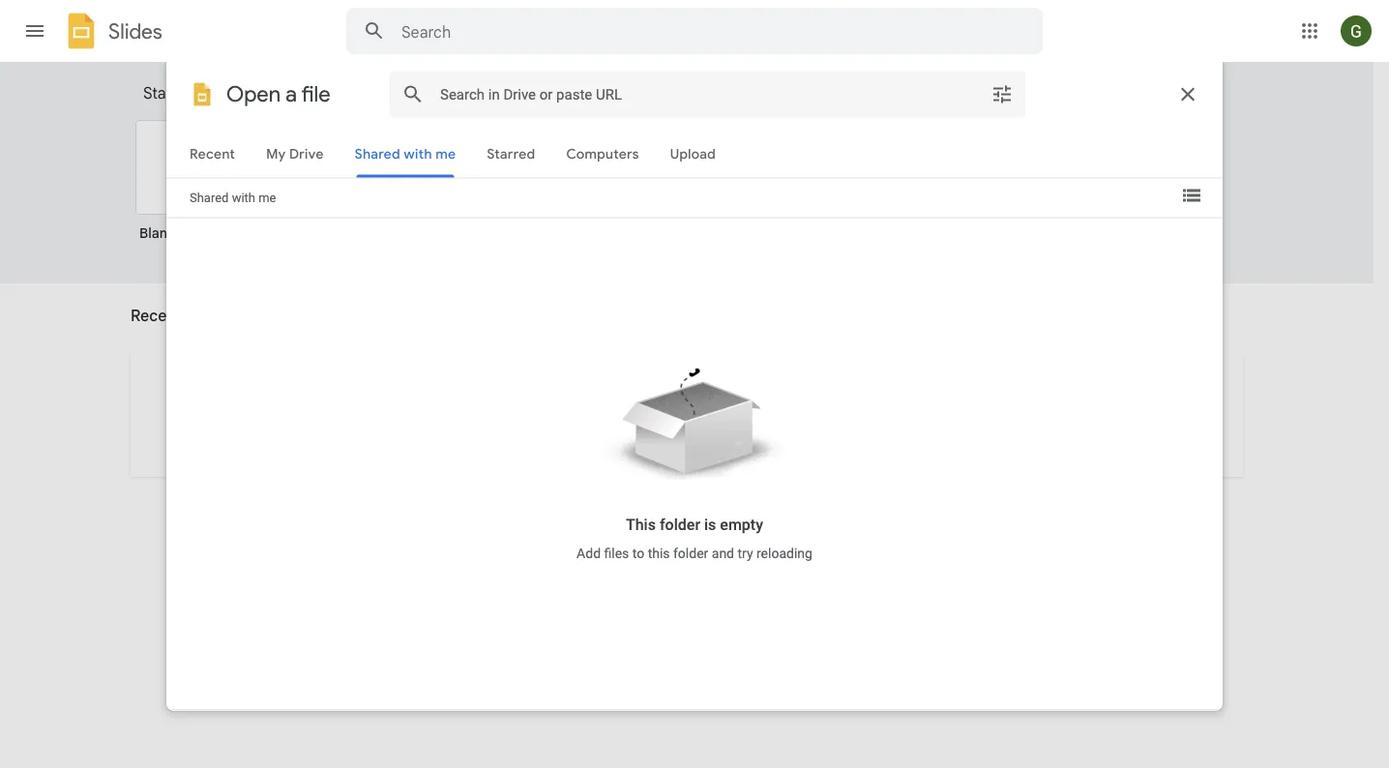 Task type: describe. For each thing, give the bounding box(es) containing it.
2 option from the left
[[503, 120, 670, 255]]

to
[[612, 421, 626, 439]]

blank option
[[135, 120, 303, 255]]

template
[[1015, 83, 1076, 100]]

2 recent presentations from the top
[[131, 313, 266, 330]]

start a new presentation
[[143, 83, 316, 103]]

gallery
[[1080, 83, 1125, 100]]

no
[[607, 391, 629, 411]]

blank
[[139, 224, 175, 241]]

1 option from the left
[[319, 120, 487, 261]]

create
[[630, 421, 673, 439]]

4 option from the left
[[871, 120, 1038, 255]]

no presentations yet click + to create a new presentation.
[[562, 391, 812, 439]]

click
[[562, 421, 596, 439]]

new inside heading
[[194, 83, 223, 103]]

a inside no presentations yet click + to create a new presentation.
[[677, 421, 685, 439]]

no presentations yet region
[[131, 391, 1243, 439]]

template gallery button
[[1003, 74, 1168, 109]]

yet
[[744, 391, 767, 411]]

start a new presentation heading
[[143, 62, 1003, 124]]



Task type: vqa. For each thing, say whether or not it's contained in the screenshot.
Slides
yes



Task type: locate. For each thing, give the bounding box(es) containing it.
0 horizontal spatial a
[[182, 83, 190, 103]]

+
[[600, 421, 608, 439]]

recent
[[131, 306, 182, 325], [131, 313, 175, 330]]

Search bar text field
[[402, 22, 995, 42]]

1 horizontal spatial a
[[677, 421, 685, 439]]

1 recent from the top
[[131, 306, 182, 325]]

3 option from the left
[[687, 120, 854, 255]]

a inside heading
[[182, 83, 190, 103]]

search image
[[355, 12, 394, 50]]

1 vertical spatial a
[[677, 421, 685, 439]]

recent presentations
[[131, 306, 286, 325], [131, 313, 266, 330]]

1 vertical spatial new
[[689, 421, 717, 439]]

presentation.
[[721, 421, 812, 439]]

1 horizontal spatial new
[[689, 421, 717, 439]]

main menu image
[[23, 19, 46, 43]]

a right create
[[677, 421, 685, 439]]

presentations inside no presentations yet click + to create a new presentation.
[[633, 391, 740, 411]]

0 horizontal spatial new
[[194, 83, 223, 103]]

0 vertical spatial new
[[194, 83, 223, 103]]

0 vertical spatial a
[[182, 83, 190, 103]]

None search field
[[346, 8, 1043, 54]]

start
[[143, 83, 178, 103]]

presentation
[[227, 83, 316, 103]]

slides
[[108, 18, 162, 44]]

template gallery
[[1015, 83, 1125, 100]]

presentations
[[185, 306, 286, 325], [179, 313, 266, 330], [633, 391, 740, 411]]

5 option from the left
[[1055, 120, 1222, 255]]

a right start
[[182, 83, 190, 103]]

recent inside heading
[[131, 306, 182, 325]]

recent presentations heading
[[131, 283, 286, 345]]

new right create
[[689, 421, 717, 439]]

option
[[319, 120, 487, 261], [503, 120, 670, 255], [687, 120, 854, 255], [871, 120, 1038, 255], [1055, 120, 1222, 255]]

1 recent presentations from the top
[[131, 306, 286, 325]]

slides link
[[62, 12, 162, 54]]

presentations inside the recent presentations heading
[[185, 306, 286, 325]]

blank list box
[[135, 116, 1248, 284]]

new inside no presentations yet click + to create a new presentation.
[[689, 421, 717, 439]]

2 recent from the top
[[131, 313, 175, 330]]

new right start
[[194, 83, 223, 103]]

a
[[182, 83, 190, 103], [677, 421, 685, 439]]

new
[[194, 83, 223, 103], [689, 421, 717, 439]]



